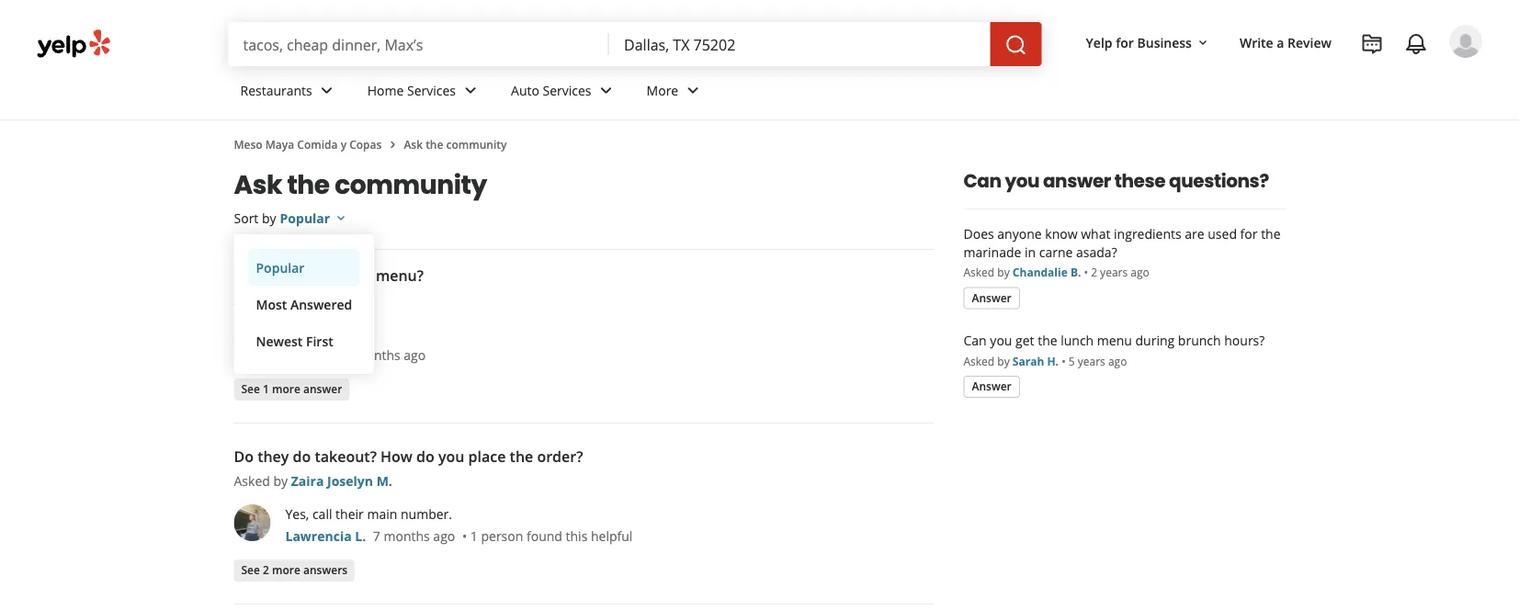 Task type: vqa. For each thing, say whether or not it's contained in the screenshot.
THE SHORTCUTS
no



Task type: describe. For each thing, give the bounding box(es) containing it.
yelp for business button
[[1079, 26, 1218, 59]]

lawrencia l.
[[285, 527, 366, 545]]

main
[[367, 505, 397, 522]]

24 chevron down v2 image
[[460, 79, 482, 101]]

restaurants
[[240, 81, 312, 99]]

you for get
[[990, 332, 1012, 349]]

zaira joselyn m. link
[[291, 472, 392, 489]]

how
[[381, 447, 413, 466]]

chandalie
[[1013, 265, 1068, 280]]

these
[[1115, 168, 1166, 194]]

no they don't. stella c. 3 months ago
[[285, 324, 426, 363]]

c.
[[325, 346, 336, 363]]

write a review link
[[1232, 26, 1339, 59]]

auto services link
[[496, 66, 632, 119]]

asked inside do they do takeout? how do you place the order? asked by zaira joselyn m.
[[234, 472, 270, 489]]

ago for 5 years ago
[[1108, 353, 1127, 369]]

comida
[[297, 136, 338, 152]]

auto
[[511, 81, 539, 99]]

see 1 more answer
[[241, 381, 342, 397]]

maya
[[265, 136, 294, 152]]

newest first link
[[249, 323, 360, 359]]

meso maya comida y copas
[[234, 136, 382, 152]]

a inside do they have a kids menu? asked by jennifer l.
[[331, 266, 339, 285]]

see for do they do takeout? how do you place the order?
[[241, 562, 260, 578]]

call
[[312, 505, 332, 522]]

you for answer
[[1005, 168, 1040, 194]]

sort
[[234, 209, 259, 227]]

anyone
[[997, 225, 1042, 242]]

does
[[964, 225, 994, 242]]

number.
[[401, 505, 452, 522]]

ago for 2 years ago
[[1131, 265, 1150, 280]]

answer link for does anyone know what ingredients are used for the marinade in carne asada?
[[964, 287, 1020, 309]]

first
[[306, 332, 333, 350]]

1 vertical spatial months
[[384, 527, 430, 545]]

ago inside no they don't. stella c. 3 months ago
[[404, 346, 426, 363]]

see 1 more answer link
[[234, 379, 350, 401]]

asada?
[[1076, 243, 1117, 261]]

l. inside do they have a kids menu? asked by jennifer l.
[[346, 291, 356, 308]]

none field near
[[624, 34, 976, 54]]

ingredients
[[1114, 225, 1182, 242]]

asked down marinade
[[964, 265, 995, 280]]

5 years ago
[[1069, 353, 1127, 369]]

they for have
[[257, 266, 289, 285]]

asked left sarah
[[964, 353, 995, 369]]

0 horizontal spatial 2
[[263, 562, 269, 578]]

can for can you answer these questions?
[[964, 168, 1001, 194]]

see 2 more answers
[[241, 562, 348, 578]]

place
[[468, 447, 506, 466]]

don't.
[[336, 324, 370, 341]]

most answered link
[[249, 286, 360, 323]]

jennifer l. link
[[291, 291, 356, 308]]

the right the 16 chevron right v2 icon
[[426, 136, 443, 152]]

0 horizontal spatial 1
[[263, 381, 269, 397]]

2 years ago
[[1091, 265, 1150, 280]]

have
[[293, 266, 327, 285]]

popular for the 'popular' "dropdown button"
[[280, 209, 330, 227]]

years for ingredients
[[1100, 265, 1128, 280]]

sarah h. link
[[1013, 353, 1059, 369]]

a inside write a review link
[[1277, 34, 1284, 51]]

found
[[527, 527, 562, 545]]

16 chevron right v2 image
[[385, 137, 400, 152]]

used
[[1208, 225, 1237, 242]]

7 months ago
[[373, 527, 455, 545]]

none field find
[[243, 34, 595, 54]]

0 vertical spatial answer
[[1043, 168, 1111, 194]]

during
[[1135, 332, 1175, 349]]

write
[[1240, 34, 1273, 51]]

b.
[[1071, 265, 1081, 280]]

answer link for can you get the lunch menu during brunch hours?
[[964, 376, 1020, 398]]

0 vertical spatial 2
[[1091, 265, 1097, 280]]

auto services
[[511, 81, 591, 99]]

answer for can you get the lunch menu during brunch hours?
[[972, 379, 1012, 394]]

carne
[[1039, 243, 1073, 261]]

know
[[1045, 225, 1078, 242]]

by for sort by
[[262, 209, 276, 227]]

1 vertical spatial l.
[[355, 527, 366, 545]]

john s. image
[[1449, 25, 1482, 58]]

0 horizontal spatial ask
[[234, 166, 282, 203]]

brunch
[[1178, 332, 1221, 349]]

yes,
[[285, 505, 309, 522]]

1 do from the left
[[293, 447, 311, 466]]

0 vertical spatial ask the community
[[404, 136, 507, 152]]

what
[[1081, 225, 1111, 242]]

services for auto services
[[543, 81, 591, 99]]

the up h.
[[1038, 332, 1057, 349]]

questions?
[[1169, 168, 1269, 194]]

popular link
[[249, 249, 360, 286]]

answer for does anyone know what ingredients are used for the marinade in carne asada?
[[972, 290, 1012, 305]]

asked by sarah h.
[[964, 353, 1059, 369]]

newest
[[256, 332, 303, 350]]

more for do
[[272, 562, 300, 578]]

1 person found this helpful
[[470, 527, 633, 545]]

lawrencia
[[285, 527, 352, 545]]

3
[[343, 346, 351, 363]]

kids
[[343, 266, 372, 285]]

this
[[566, 527, 588, 545]]

popular for popular "link"
[[256, 259, 305, 276]]



Task type: locate. For each thing, give the bounding box(es) containing it.
1 vertical spatial you
[[990, 332, 1012, 349]]

community
[[446, 136, 507, 152], [335, 166, 487, 203]]

they up yes,
[[257, 447, 289, 466]]

1 horizontal spatial 2
[[1091, 265, 1097, 280]]

answer down c.
[[303, 381, 342, 397]]

2 services from the left
[[543, 81, 591, 99]]

you inside do they do takeout? how do you place the order? asked by zaira joselyn m.
[[438, 447, 465, 466]]

2 do from the left
[[416, 447, 435, 466]]

more down stella
[[272, 381, 300, 397]]

they inside do they have a kids menu? asked by jennifer l.
[[257, 266, 289, 285]]

16 chevron down v2 image
[[334, 211, 348, 225]]

can you answer these questions?
[[964, 168, 1269, 194]]

0 vertical spatial answer link
[[964, 287, 1020, 309]]

do
[[234, 266, 254, 285], [234, 447, 254, 466]]

0 horizontal spatial do
[[293, 447, 311, 466]]

1 horizontal spatial services
[[543, 81, 591, 99]]

0 vertical spatial you
[[1005, 168, 1040, 194]]

1 vertical spatial answer link
[[964, 376, 1020, 398]]

years right 5
[[1078, 353, 1105, 369]]

user actions element
[[1071, 23, 1508, 136]]

the inside does anyone know what ingredients are used for the marinade in carne asada?
[[1261, 225, 1281, 242]]

1 do from the top
[[234, 266, 254, 285]]

1 can from the top
[[964, 168, 1001, 194]]

none field up home services
[[243, 34, 595, 54]]

review
[[1288, 34, 1332, 51]]

do inside do they have a kids menu? asked by jennifer l.
[[234, 266, 254, 285]]

popular left 16 chevron down v2 image
[[280, 209, 330, 227]]

can for can you get the lunch menu during brunch hours?
[[964, 332, 987, 349]]

24 chevron down v2 image for auto services
[[595, 79, 617, 101]]

see
[[241, 381, 260, 397], [241, 562, 260, 578]]

1 horizontal spatial none field
[[624, 34, 976, 54]]

do down sort
[[234, 266, 254, 285]]

1 vertical spatial more
[[272, 562, 300, 578]]

0 vertical spatial 1
[[263, 381, 269, 397]]

0 horizontal spatial none field
[[243, 34, 595, 54]]

None field
[[243, 34, 595, 54], [624, 34, 976, 54]]

24 chevron down v2 image for restaurants
[[316, 79, 338, 101]]

1 vertical spatial they
[[306, 324, 332, 341]]

0 vertical spatial ask
[[404, 136, 423, 152]]

1 vertical spatial for
[[1240, 225, 1258, 242]]

2 answer link from the top
[[964, 376, 1020, 398]]

answer down asked by chandalie b.
[[972, 290, 1012, 305]]

they up most
[[257, 266, 289, 285]]

newest first
[[256, 332, 333, 350]]

see down "newest"
[[241, 381, 260, 397]]

2 vertical spatial you
[[438, 447, 465, 466]]

asked up "newest"
[[234, 291, 270, 308]]

meso
[[234, 136, 263, 152]]

hours?
[[1224, 332, 1265, 349]]

years for lunch
[[1078, 353, 1105, 369]]

ago down menu
[[1108, 353, 1127, 369]]

you up asked by sarah h.
[[990, 332, 1012, 349]]

the inside do they do takeout? how do you place the order? asked by zaira joselyn m.
[[510, 447, 533, 466]]

you
[[1005, 168, 1040, 194], [990, 332, 1012, 349], [438, 447, 465, 466]]

answer link down asked by chandalie b.
[[964, 287, 1020, 309]]

do down see 1 more answer link
[[234, 447, 254, 466]]

can up asked by sarah h.
[[964, 332, 987, 349]]

answered
[[290, 295, 352, 313]]

by for asked by chandalie b.
[[997, 265, 1010, 280]]

0 horizontal spatial services
[[407, 81, 456, 99]]

their
[[336, 505, 364, 522]]

1 vertical spatial years
[[1078, 353, 1105, 369]]

none field up the business categories element
[[624, 34, 976, 54]]

menu
[[1097, 332, 1132, 349]]

1 answer link from the top
[[964, 287, 1020, 309]]

0 vertical spatial a
[[1277, 34, 1284, 51]]

l. left 7
[[355, 527, 366, 545]]

ask up the sort by
[[234, 166, 282, 203]]

more link
[[632, 66, 719, 119]]

you up the anyone
[[1005, 168, 1040, 194]]

1 24 chevron down v2 image from the left
[[316, 79, 338, 101]]

they inside no they don't. stella c. 3 months ago
[[306, 324, 332, 341]]

1 horizontal spatial 24 chevron down v2 image
[[595, 79, 617, 101]]

restaurants link
[[226, 66, 353, 119]]

answer link down asked by sarah h.
[[964, 376, 1020, 398]]

24 chevron down v2 image
[[316, 79, 338, 101], [595, 79, 617, 101], [682, 79, 704, 101]]

asked
[[964, 265, 995, 280], [234, 291, 270, 308], [964, 353, 995, 369], [234, 472, 270, 489]]

popular button
[[280, 209, 348, 227]]

for inside does anyone know what ingredients are used for the marinade in carne asada?
[[1240, 225, 1258, 242]]

0 horizontal spatial 24 chevron down v2 image
[[316, 79, 338, 101]]

notifications image
[[1405, 33, 1427, 55]]

24 chevron down v2 image inside more link
[[682, 79, 704, 101]]

0 vertical spatial answer
[[972, 290, 1012, 305]]

2 can from the top
[[964, 332, 987, 349]]

0 vertical spatial months
[[354, 346, 400, 363]]

they up the stella c. link
[[306, 324, 332, 341]]

2 answer from the top
[[972, 379, 1012, 394]]

24 chevron down v2 image for more
[[682, 79, 704, 101]]

by right sort
[[262, 209, 276, 227]]

by up no
[[273, 291, 288, 308]]

l. down 'kids'
[[346, 291, 356, 308]]

1 left person
[[470, 527, 478, 545]]

2 vertical spatial they
[[257, 447, 289, 466]]

they for don't.
[[306, 324, 332, 341]]

years
[[1100, 265, 1128, 280], [1078, 353, 1105, 369]]

joselyn
[[327, 472, 373, 489]]

no
[[285, 324, 303, 341]]

services right auto
[[543, 81, 591, 99]]

search image
[[1005, 34, 1027, 56]]

1 vertical spatial answer
[[972, 379, 1012, 394]]

the right "place"
[[510, 447, 533, 466]]

yelp for business
[[1086, 34, 1192, 51]]

1 horizontal spatial do
[[416, 447, 435, 466]]

can up does
[[964, 168, 1001, 194]]

more
[[647, 81, 678, 99]]

for inside button
[[1116, 34, 1134, 51]]

by inside do they have a kids menu? asked by jennifer l.
[[273, 291, 288, 308]]

menu?
[[376, 266, 424, 285]]

0 vertical spatial community
[[446, 136, 507, 152]]

ago for 7 months ago
[[433, 527, 455, 545]]

the right used
[[1261, 225, 1281, 242]]

they
[[257, 266, 289, 285], [306, 324, 332, 341], [257, 447, 289, 466]]

l.
[[346, 291, 356, 308], [355, 527, 366, 545]]

business
[[1137, 34, 1192, 51]]

most
[[256, 295, 287, 313]]

the up the 'popular' "dropdown button"
[[287, 166, 330, 203]]

a
[[1277, 34, 1284, 51], [331, 266, 339, 285]]

2 none field from the left
[[624, 34, 976, 54]]

do for do they have a kids menu?
[[234, 266, 254, 285]]

by
[[262, 209, 276, 227], [997, 265, 1010, 280], [273, 291, 288, 308], [997, 353, 1010, 369], [273, 472, 288, 489]]

get
[[1016, 332, 1034, 349]]

you left "place"
[[438, 447, 465, 466]]

1 none field from the left
[[243, 34, 595, 54]]

most answered
[[256, 295, 352, 313]]

order?
[[537, 447, 583, 466]]

sarah
[[1013, 353, 1044, 369]]

person
[[481, 527, 523, 545]]

for right yelp
[[1116, 34, 1134, 51]]

do up zaira
[[293, 447, 311, 466]]

1 vertical spatial popular
[[256, 259, 305, 276]]

ask right the 16 chevron right v2 icon
[[404, 136, 423, 152]]

sort by
[[234, 209, 276, 227]]

by left sarah
[[997, 353, 1010, 369]]

1 vertical spatial ask
[[234, 166, 282, 203]]

h.
[[1047, 353, 1059, 369]]

by inside do they do takeout? how do you place the order? asked by zaira joselyn m.
[[273, 472, 288, 489]]

popular inside "link"
[[256, 259, 305, 276]]

1 horizontal spatial for
[[1240, 225, 1258, 242]]

3 24 chevron down v2 image from the left
[[682, 79, 704, 101]]

1 down "newest"
[[263, 381, 269, 397]]

m.
[[376, 472, 392, 489]]

answer
[[1043, 168, 1111, 194], [303, 381, 342, 397]]

24 chevron down v2 image right the restaurants
[[316, 79, 338, 101]]

1 vertical spatial answer
[[303, 381, 342, 397]]

see 2 more answers link
[[234, 560, 355, 582]]

see for do they have a kids menu?
[[241, 381, 260, 397]]

y
[[341, 136, 347, 152]]

1 horizontal spatial ask
[[404, 136, 423, 152]]

does anyone know what ingredients are used for the marinade in carne asada?
[[964, 225, 1281, 261]]

for right used
[[1240, 225, 1258, 242]]

ask the community
[[404, 136, 507, 152], [234, 166, 487, 203]]

1 vertical spatial see
[[241, 562, 260, 578]]

services for home services
[[407, 81, 456, 99]]

write a review
[[1240, 34, 1332, 51]]

in
[[1025, 243, 1036, 261]]

community down the 16 chevron right v2 icon
[[335, 166, 487, 203]]

0 vertical spatial popular
[[280, 209, 330, 227]]

stella
[[285, 346, 321, 363]]

lunch
[[1061, 332, 1094, 349]]

do for do they do takeout? how do you place the order?
[[234, 447, 254, 466]]

1 vertical spatial 1
[[470, 527, 478, 545]]

1 vertical spatial community
[[335, 166, 487, 203]]

lawrencia l. link
[[285, 527, 366, 545]]

2 see from the top
[[241, 562, 260, 578]]

chandalie b. link
[[1013, 265, 1081, 280]]

can
[[964, 168, 1001, 194], [964, 332, 987, 349]]

1 vertical spatial can
[[964, 332, 987, 349]]

0 vertical spatial can
[[964, 168, 1001, 194]]

a left 'kids'
[[331, 266, 339, 285]]

0 vertical spatial they
[[257, 266, 289, 285]]

popular up most
[[256, 259, 305, 276]]

asked inside do they have a kids menu? asked by jennifer l.
[[234, 291, 270, 308]]

ask the community up 16 chevron down v2 image
[[234, 166, 487, 203]]

2 24 chevron down v2 image from the left
[[595, 79, 617, 101]]

2 left answers
[[263, 562, 269, 578]]

answer down asked by sarah h.
[[972, 379, 1012, 394]]

for
[[1116, 34, 1134, 51], [1240, 225, 1258, 242]]

0 horizontal spatial a
[[331, 266, 339, 285]]

helpful
[[591, 527, 633, 545]]

they inside do they do takeout? how do you place the order? asked by zaira joselyn m.
[[257, 447, 289, 466]]

business categories element
[[226, 66, 1482, 119]]

1 horizontal spatial answer
[[1043, 168, 1111, 194]]

1 vertical spatial do
[[234, 447, 254, 466]]

months down the number.
[[384, 527, 430, 545]]

community down 24 chevron down v2 icon
[[446, 136, 507, 152]]

home
[[367, 81, 404, 99]]

1 horizontal spatial 1
[[470, 527, 478, 545]]

1 vertical spatial 2
[[263, 562, 269, 578]]

stella c. link
[[285, 346, 336, 363]]

1 vertical spatial ask the community
[[234, 166, 487, 203]]

marinade
[[964, 243, 1021, 261]]

are
[[1185, 225, 1205, 242]]

do inside do they do takeout? how do you place the order? asked by zaira joselyn m.
[[234, 447, 254, 466]]

do they have a kids menu? asked by jennifer l.
[[234, 266, 424, 308]]

ask the community down 24 chevron down v2 icon
[[404, 136, 507, 152]]

0 horizontal spatial answer
[[303, 381, 342, 397]]

2 do from the top
[[234, 447, 254, 466]]

answer up know
[[1043, 168, 1111, 194]]

0 vertical spatial see
[[241, 381, 260, 397]]

zaira
[[291, 472, 324, 489]]

0 vertical spatial for
[[1116, 34, 1134, 51]]

0 horizontal spatial for
[[1116, 34, 1134, 51]]

projects image
[[1361, 33, 1383, 55]]

2 horizontal spatial 24 chevron down v2 image
[[682, 79, 704, 101]]

by left zaira
[[273, 472, 288, 489]]

ago down does anyone know what ingredients are used for the marinade in carne asada?
[[1131, 265, 1150, 280]]

0 vertical spatial l.
[[346, 291, 356, 308]]

0 vertical spatial years
[[1100, 265, 1128, 280]]

more left answers
[[272, 562, 300, 578]]

takeout?
[[315, 447, 377, 466]]

years down asada?
[[1100, 265, 1128, 280]]

see left answers
[[241, 562, 260, 578]]

16 chevron down v2 image
[[1196, 36, 1210, 50]]

yes, call their main number.
[[285, 505, 452, 522]]

0 vertical spatial more
[[272, 381, 300, 397]]

1 vertical spatial a
[[331, 266, 339, 285]]

the
[[426, 136, 443, 152], [287, 166, 330, 203], [1261, 225, 1281, 242], [1038, 332, 1057, 349], [510, 447, 533, 466]]

24 chevron down v2 image right more
[[682, 79, 704, 101]]

1 more from the top
[[272, 381, 300, 397]]

None search field
[[228, 22, 1045, 66]]

a right write
[[1277, 34, 1284, 51]]

by down marinade
[[997, 265, 1010, 280]]

services left 24 chevron down v2 icon
[[407, 81, 456, 99]]

copas
[[349, 136, 382, 152]]

24 chevron down v2 image right auto services
[[595, 79, 617, 101]]

they for do
[[257, 447, 289, 466]]

1 answer from the top
[[972, 290, 1012, 305]]

asked left zaira
[[234, 472, 270, 489]]

home services
[[367, 81, 456, 99]]

ago right 3
[[404, 346, 426, 363]]

meso maya comida y copas link
[[234, 136, 382, 152]]

1 services from the left
[[407, 81, 456, 99]]

24 chevron down v2 image inside restaurants link
[[316, 79, 338, 101]]

2 right b.
[[1091, 265, 1097, 280]]

do right "how"
[[416, 447, 435, 466]]

by for asked by sarah h.
[[997, 353, 1010, 369]]

1 see from the top
[[241, 381, 260, 397]]

Find text field
[[243, 34, 595, 54]]

Near text field
[[624, 34, 976, 54]]

more for have
[[272, 381, 300, 397]]

7
[[373, 527, 380, 545]]

months right 3
[[354, 346, 400, 363]]

jennifer
[[291, 291, 342, 308]]

home services link
[[353, 66, 496, 119]]

24 chevron down v2 image inside auto services link
[[595, 79, 617, 101]]

2
[[1091, 265, 1097, 280], [263, 562, 269, 578]]

0 vertical spatial do
[[234, 266, 254, 285]]

1 horizontal spatial a
[[1277, 34, 1284, 51]]

ago down the number.
[[433, 527, 455, 545]]

months inside no they don't. stella c. 3 months ago
[[354, 346, 400, 363]]

2 more from the top
[[272, 562, 300, 578]]



